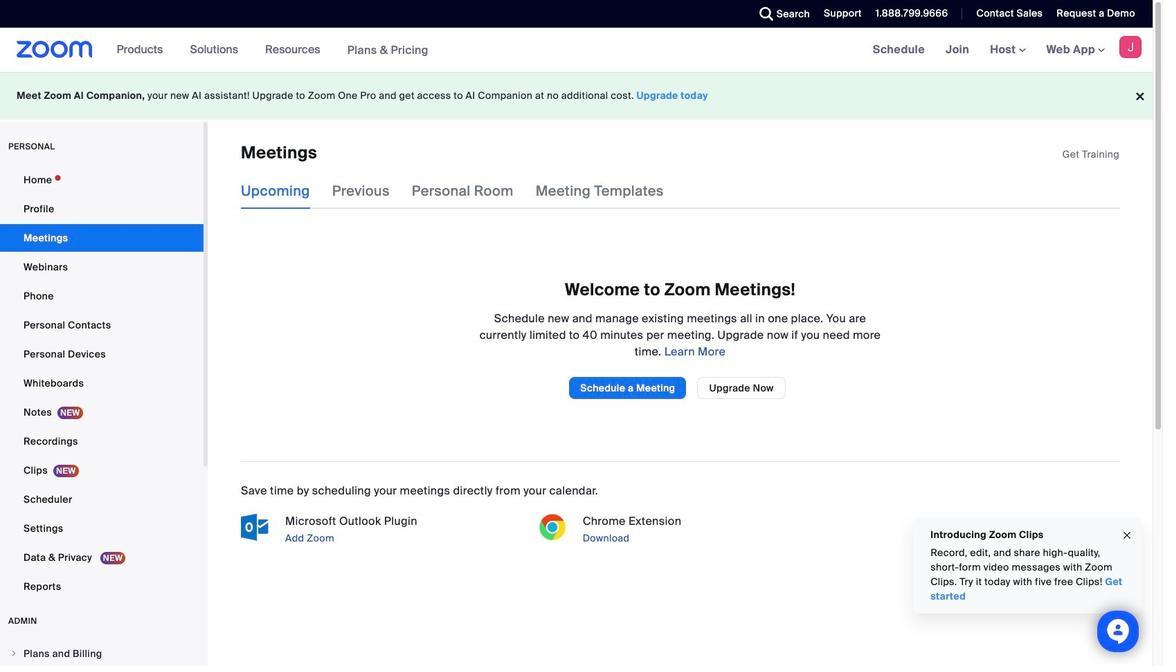 Task type: describe. For each thing, give the bounding box(es) containing it.
tabs of meeting tab list
[[241, 173, 686, 209]]

personal menu menu
[[0, 166, 204, 602]]

meetings navigation
[[862, 28, 1153, 73]]



Task type: vqa. For each thing, say whether or not it's contained in the screenshot.
the right "today"
no



Task type: locate. For each thing, give the bounding box(es) containing it.
zoom logo image
[[17, 41, 93, 58]]

menu item
[[0, 641, 204, 667]]

close image
[[1122, 528, 1133, 544]]

footer
[[0, 72, 1153, 120]]

application
[[1062, 147, 1120, 161]]

right image
[[10, 650, 18, 658]]

profile picture image
[[1120, 36, 1142, 58]]

banner
[[0, 28, 1153, 73]]

product information navigation
[[106, 28, 439, 73]]



